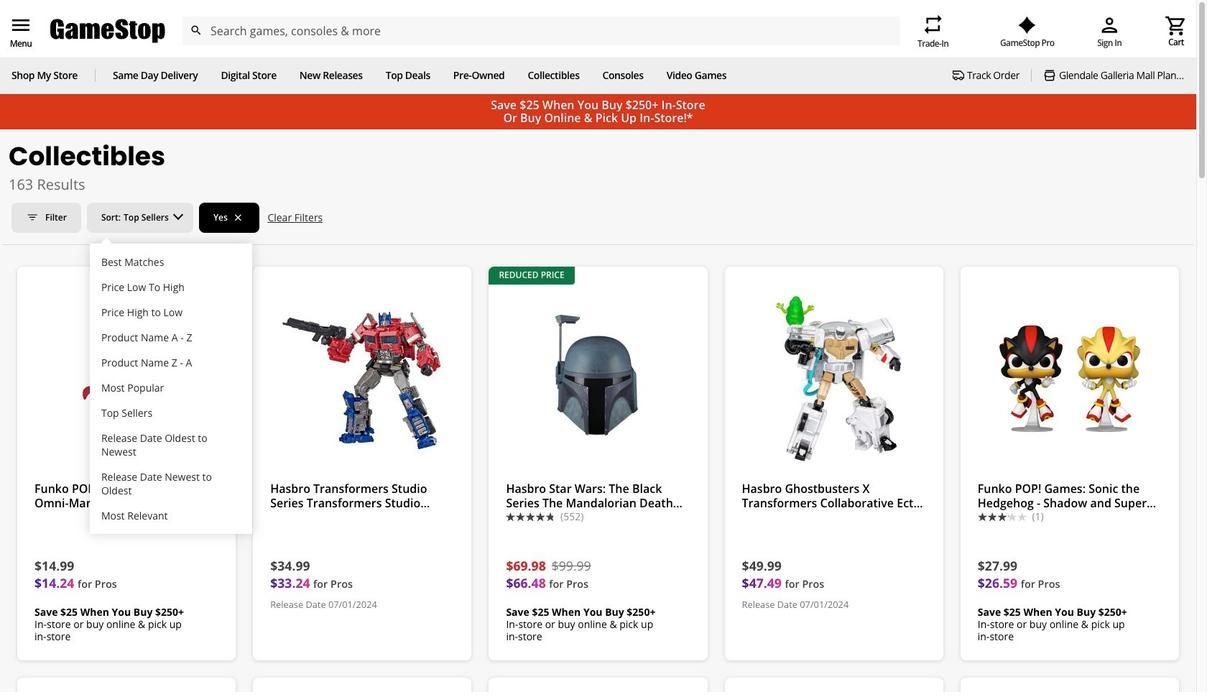 Task type: describe. For each thing, give the bounding box(es) containing it.
gamestop image
[[50, 17, 165, 45]]



Task type: vqa. For each thing, say whether or not it's contained in the screenshot.
profile icon
no



Task type: locate. For each thing, give the bounding box(es) containing it.
None search field
[[182, 17, 901, 45]]

Search games, consoles & more search field
[[211, 17, 875, 45]]

gamestop pro icon image
[[1019, 17, 1037, 34]]



